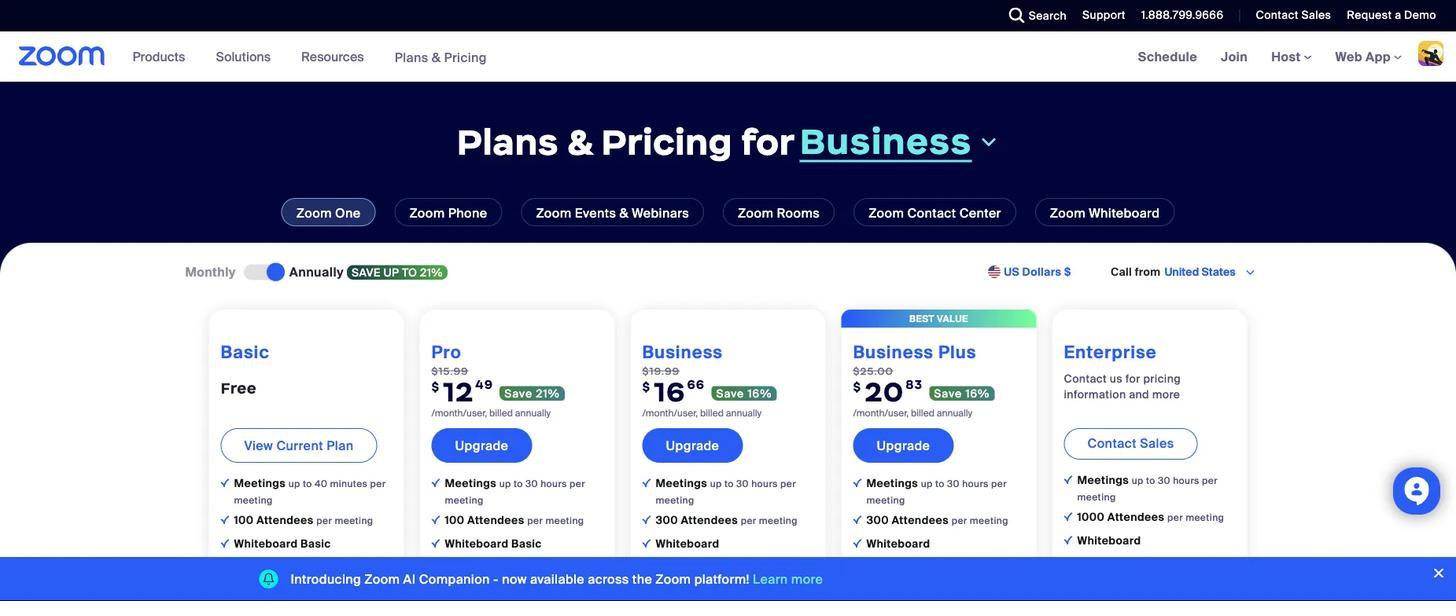 Task type: locate. For each thing, give the bounding box(es) containing it.
business button
[[800, 119, 1000, 164]]

hours for pro
[[541, 478, 567, 490]]

pro
[[432, 341, 462, 364]]

0 horizontal spatial more
[[791, 572, 823, 588]]

3 /month/user, from the left
[[853, 408, 909, 420]]

2 billed from the left
[[700, 408, 724, 420]]

main content
[[0, 31, 1456, 602]]

up inside annually save up to 21%
[[384, 266, 399, 280]]

include image for business
[[642, 479, 651, 488]]

attendees for enterprise
[[1108, 511, 1165, 525]]

3 upgrade link from the left
[[853, 429, 954, 463]]

1 horizontal spatial upgrade
[[666, 438, 719, 454]]

billed inside pro $15.99 $ 12 49 save 21% /month/user, billed annually
[[489, 408, 513, 420]]

zoom logo image
[[19, 46, 105, 66]]

1 annually from the left
[[515, 408, 551, 420]]

0 horizontal spatial upgrade
[[455, 438, 509, 454]]

save right "annually"
[[352, 266, 381, 280]]

1 vertical spatial sales
[[1140, 435, 1174, 452]]

16% down plus
[[966, 387, 990, 401]]

21% down zoom phone
[[420, 266, 443, 280]]

21% right 49
[[536, 387, 560, 401]]

billed down 49
[[489, 408, 513, 420]]

team chat for pro
[[445, 561, 504, 575]]

1 horizontal spatial basic
[[301, 537, 331, 552]]

contact left center at the right top
[[908, 205, 956, 222]]

upgrade link down 20
[[853, 429, 954, 463]]

save
[[352, 266, 381, 280], [505, 387, 533, 401], [716, 387, 745, 401], [934, 387, 962, 401]]

100 attendees per meeting for pro
[[445, 514, 584, 528]]

2 /month/user, from the left
[[642, 408, 698, 420]]

meetings for basic
[[234, 477, 289, 491]]

0 vertical spatial more
[[1153, 387, 1181, 402]]

/month/user, inside pro $15.99 $ 12 49 save 21% /month/user, billed annually
[[432, 408, 487, 420]]

0 horizontal spatial 100 attendees per meeting
[[234, 514, 373, 528]]

2 16% from the left
[[966, 387, 990, 401]]

platform!
[[695, 572, 750, 588]]

banner containing products
[[0, 31, 1456, 83]]

2 mail & calendar from the left
[[445, 585, 532, 599]]

2 upgrade from the left
[[666, 438, 719, 454]]

1 horizontal spatial for
[[1126, 372, 1141, 386]]

annually for 12
[[515, 408, 551, 420]]

enterprise contact us for pricing information and more
[[1064, 341, 1181, 402]]

$25.00
[[853, 365, 894, 378]]

1 16% from the left
[[748, 387, 772, 401]]

$
[[1065, 265, 1072, 280], [432, 379, 440, 394], [642, 379, 651, 394], [853, 379, 862, 394]]

upgrade down 12
[[455, 438, 509, 454]]

save right 49
[[505, 387, 533, 401]]

1 horizontal spatial 300
[[867, 514, 889, 528]]

per
[[1202, 475, 1218, 487], [370, 478, 386, 490], [570, 478, 585, 490], [781, 478, 796, 490], [991, 478, 1007, 490], [1168, 512, 1183, 524], [317, 515, 332, 527], [527, 515, 543, 527], [741, 515, 757, 527], [952, 515, 968, 527]]

sales
[[1302, 8, 1332, 22], [1140, 435, 1174, 452]]

21%
[[420, 266, 443, 280], [536, 387, 560, 401]]

whiteboard
[[1089, 205, 1160, 222], [1078, 534, 1141, 549], [234, 537, 298, 552], [445, 537, 509, 552], [656, 537, 720, 552], [867, 537, 930, 552]]

contact sales
[[1256, 8, 1332, 22], [1088, 435, 1174, 452]]

upgrade link
[[432, 429, 532, 463], [642, 429, 743, 463], [853, 429, 954, 463]]

profile picture image
[[1419, 41, 1444, 66]]

pricing for plans & pricing for
[[601, 120, 733, 164]]

upgrade down the 16
[[666, 438, 719, 454]]

request a demo
[[1347, 8, 1437, 22]]

host button
[[1272, 48, 1312, 65]]

chat for enterprise
[[1110, 558, 1136, 572]]

1 upgrade from the left
[[455, 438, 509, 454]]

1 horizontal spatial 21%
[[536, 387, 560, 401]]

join link
[[1209, 31, 1260, 82]]

1 horizontal spatial 100 attendees per meeting
[[445, 514, 584, 528]]

0 horizontal spatial whiteboard basic
[[234, 537, 331, 552]]

100 up the companion on the bottom of page
[[445, 514, 465, 528]]

hours
[[1173, 475, 1200, 487], [541, 478, 567, 490], [752, 478, 778, 490], [962, 478, 989, 490]]

ok image
[[1064, 513, 1073, 522], [642, 516, 651, 525], [1064, 537, 1073, 545], [432, 540, 440, 548], [642, 540, 651, 548], [853, 540, 862, 548], [642, 563, 651, 572], [642, 587, 651, 596]]

zoom right the
[[656, 572, 691, 588]]

1 horizontal spatial /month/user,
[[642, 408, 698, 420]]

2 horizontal spatial billed
[[911, 408, 935, 420]]

sales down and at the right
[[1140, 435, 1174, 452]]

schedule link
[[1127, 31, 1209, 82]]

2 whiteboard basic from the left
[[445, 537, 542, 552]]

plans inside product information navigation
[[395, 49, 428, 66]]

40
[[315, 478, 328, 490]]

hours for business
[[752, 478, 778, 490]]

0 horizontal spatial /month/user,
[[432, 408, 487, 420]]

business inside business plus $25.00 $ 20 83 save 16% /month/user, billed annually
[[853, 341, 934, 364]]

basic up the introducing
[[301, 537, 331, 552]]

for for us
[[1126, 372, 1141, 386]]

to
[[402, 266, 417, 280], [1146, 475, 1156, 487], [303, 478, 312, 490], [514, 478, 523, 490], [725, 478, 734, 490], [936, 478, 945, 490]]

2 300 from the left
[[867, 514, 889, 528]]

16% inside business plus $25.00 $ 20 83 save 16% /month/user, billed annually
[[966, 387, 990, 401]]

$ right the dollars
[[1065, 265, 1072, 280]]

1 vertical spatial contact sales
[[1088, 435, 1174, 452]]

ok image
[[221, 516, 229, 525], [432, 516, 440, 525], [853, 516, 862, 525], [221, 540, 229, 548], [1064, 560, 1073, 569], [432, 563, 440, 572], [853, 563, 862, 572], [432, 587, 440, 596]]

and
[[1129, 387, 1150, 402]]

2 horizontal spatial upgrade
[[877, 438, 930, 454]]

basic up the now
[[512, 537, 542, 552]]

contact up information
[[1064, 372, 1107, 386]]

30
[[1158, 475, 1171, 487], [526, 478, 538, 490], [737, 478, 749, 490], [947, 478, 960, 490]]

2 calendar from the left
[[482, 585, 532, 599]]

zoom left rooms
[[738, 205, 774, 222]]

1 horizontal spatial 300 attendees per meeting
[[867, 514, 1009, 528]]

best value
[[910, 313, 969, 325]]

1 mail & calendar from the left
[[234, 585, 321, 599]]

zoom for zoom events & webinars
[[536, 205, 572, 222]]

business
[[800, 119, 972, 164], [642, 341, 723, 364], [853, 341, 934, 364]]

to inside annually save up to 21%
[[402, 266, 417, 280]]

2 annually from the left
[[726, 408, 762, 420]]

annually
[[515, 408, 551, 420], [726, 408, 762, 420], [937, 408, 973, 420]]

/month/user, inside business $19.99 $ 16 66 save 16% /month/user, billed annually
[[642, 408, 698, 420]]

contact sales link
[[1244, 0, 1336, 31], [1256, 8, 1332, 22], [1064, 429, 1198, 460]]

2 horizontal spatial /month/user,
[[853, 408, 909, 420]]

3 billed from the left
[[911, 408, 935, 420]]

2 horizontal spatial annually
[[937, 408, 973, 420]]

/month/user, down 49
[[432, 408, 487, 420]]

monthly
[[185, 264, 236, 281]]

banner
[[0, 31, 1456, 83]]

meeting
[[1078, 492, 1116, 504], [234, 495, 273, 507], [445, 495, 484, 507], [656, 495, 694, 507], [867, 495, 905, 507], [1186, 512, 1225, 524], [335, 515, 373, 527], [546, 515, 584, 527], [759, 515, 798, 527], [970, 515, 1009, 527]]

1 100 from the left
[[234, 514, 254, 528]]

more right 'learn' on the bottom right
[[791, 572, 823, 588]]

for inside enterprise contact us for pricing information and more
[[1126, 372, 1141, 386]]

100 attendees per meeting for basic
[[234, 514, 373, 528]]

2 horizontal spatial upgrade link
[[853, 429, 954, 463]]

zoom whiteboard
[[1050, 205, 1160, 222]]

100 attendees per meeting
[[234, 514, 373, 528], [445, 514, 584, 528]]

1 vertical spatial for
[[1126, 372, 1141, 386]]

information
[[1064, 387, 1126, 402]]

plans
[[395, 49, 428, 66], [457, 120, 559, 164]]

whiteboard basic for basic
[[234, 537, 331, 552]]

pricing inside main content
[[601, 120, 733, 164]]

1 upgrade link from the left
[[432, 429, 532, 463]]

Country/Region text field
[[1163, 264, 1244, 280]]

up for basic
[[289, 478, 300, 490]]

1 horizontal spatial billed
[[700, 408, 724, 420]]

0 horizontal spatial for
[[741, 120, 795, 164]]

300
[[656, 514, 678, 528], [867, 514, 889, 528]]

basic up free
[[221, 341, 270, 364]]

attendees for basic
[[257, 514, 314, 528]]

pro $15.99 $ 12 49 save 21% /month/user, billed annually
[[432, 341, 560, 420]]

0 horizontal spatial upgrade link
[[432, 429, 532, 463]]

2 100 from the left
[[445, 514, 465, 528]]

whiteboard basic for pro
[[445, 537, 542, 552]]

1 horizontal spatial whiteboard basic
[[445, 537, 542, 552]]

$ inside pro $15.99 $ 12 49 save 21% /month/user, billed annually
[[432, 379, 440, 394]]

3 calendar from the left
[[693, 585, 743, 599]]

1.888.799.9666 button
[[1130, 0, 1228, 31], [1142, 8, 1224, 22]]

mail & calendar
[[234, 585, 321, 599], [445, 585, 532, 599], [656, 585, 743, 599], [867, 585, 954, 599]]

to for basic
[[303, 478, 312, 490]]

0 horizontal spatial sales
[[1140, 435, 1174, 452]]

minutes
[[330, 478, 368, 490]]

annually inside pro $15.99 $ 12 49 save 21% /month/user, billed annually
[[515, 408, 551, 420]]

1 horizontal spatial 16%
[[966, 387, 990, 401]]

solutions
[[216, 48, 271, 65]]

0 horizontal spatial plans
[[395, 49, 428, 66]]

meeting inside 1000 attendees per meeting
[[1186, 512, 1225, 524]]

annually right the 16
[[726, 408, 762, 420]]

0 vertical spatial for
[[741, 120, 795, 164]]

2 100 attendees per meeting from the left
[[445, 514, 584, 528]]

/month/user, for 16
[[642, 408, 698, 420]]

zoom rooms
[[738, 205, 820, 222]]

to inside up to 40 minutes per meeting
[[303, 478, 312, 490]]

meeting inside up to 40 minutes per meeting
[[234, 495, 273, 507]]

pricing inside product information navigation
[[444, 49, 487, 66]]

16% right 66
[[748, 387, 772, 401]]

1 horizontal spatial contact sales
[[1256, 8, 1332, 22]]

1 horizontal spatial pricing
[[601, 120, 733, 164]]

value
[[937, 313, 969, 325]]

more down pricing
[[1153, 387, 1181, 402]]

products button
[[133, 31, 192, 82]]

zoom left one
[[296, 205, 332, 222]]

annually inside business $19.99 $ 16 66 save 16% /month/user, billed annually
[[726, 408, 762, 420]]

$ inside us dollars $ dropdown button
[[1065, 265, 1072, 280]]

1 whiteboard basic from the left
[[234, 537, 331, 552]]

request a demo link
[[1336, 0, 1456, 31], [1347, 8, 1437, 22]]

team for pro
[[445, 561, 475, 575]]

0 horizontal spatial 300 attendees per meeting
[[656, 514, 798, 528]]

business $19.99 $ 16 66 save 16% /month/user, billed annually
[[642, 341, 772, 420]]

upgrade link for 16
[[642, 429, 743, 463]]

zoom down business popup button
[[869, 205, 904, 222]]

contact inside tabs of zoom services 'tab list'
[[908, 205, 956, 222]]

include image for basic
[[221, 479, 229, 488]]

1 horizontal spatial upgrade link
[[642, 429, 743, 463]]

4 calendar from the left
[[904, 585, 954, 599]]

meetings
[[1078, 474, 1132, 488], [234, 477, 289, 491], [445, 477, 499, 491], [656, 477, 710, 491], [867, 477, 921, 491]]

up inside up to 40 minutes per meeting
[[289, 478, 300, 490]]

sales up host dropdown button
[[1302, 8, 1332, 22]]

available
[[530, 572, 585, 588]]

300 attendees per meeting
[[656, 514, 798, 528], [867, 514, 1009, 528]]

contact inside enterprise contact us for pricing information and more
[[1064, 372, 1107, 386]]

contact
[[1256, 8, 1299, 22], [908, 205, 956, 222], [1064, 372, 1107, 386], [1088, 435, 1137, 452]]

66
[[687, 377, 705, 392]]

1 vertical spatial 21%
[[536, 387, 560, 401]]

to for enterprise
[[1146, 475, 1156, 487]]

1 billed from the left
[[489, 408, 513, 420]]

more inside enterprise contact us for pricing information and more
[[1153, 387, 1181, 402]]

include image for enterprise
[[1064, 476, 1073, 485]]

a
[[1395, 8, 1402, 22]]

0 horizontal spatial 300
[[656, 514, 678, 528]]

save right 66
[[716, 387, 745, 401]]

0 vertical spatial 21%
[[420, 266, 443, 280]]

up to 30 hours per meeting
[[1078, 475, 1218, 504], [445, 478, 585, 507], [656, 478, 796, 507], [867, 478, 1007, 507]]

plan
[[327, 438, 354, 454]]

0 horizontal spatial annually
[[515, 408, 551, 420]]

1 100 attendees per meeting from the left
[[234, 514, 373, 528]]

whiteboard basic up -
[[445, 537, 542, 552]]

business inside business $19.99 $ 16 66 save 16% /month/user, billed annually
[[642, 341, 723, 364]]

100 down up to 40 minutes per meeting
[[234, 514, 254, 528]]

upgrade for 16
[[666, 438, 719, 454]]

/month/user, down 66
[[642, 408, 698, 420]]

plans for plans & pricing for
[[457, 120, 559, 164]]

billed down 66
[[700, 408, 724, 420]]

/month/user, down $25.00
[[853, 408, 909, 420]]

0 horizontal spatial 16%
[[748, 387, 772, 401]]

$ inside business $19.99 $ 16 66 save 16% /month/user, billed annually
[[642, 379, 651, 394]]

pricing
[[444, 49, 487, 66], [601, 120, 733, 164]]

1 horizontal spatial sales
[[1302, 8, 1332, 22]]

zoom for zoom rooms
[[738, 205, 774, 222]]

include image
[[1064, 476, 1073, 485], [221, 479, 229, 488], [432, 479, 440, 488], [642, 479, 651, 488]]

meetings for pro
[[445, 477, 499, 491]]

annually down plus
[[937, 408, 973, 420]]

include image for pro
[[432, 479, 440, 488]]

zoom left 'events' in the left top of the page
[[536, 205, 572, 222]]

& inside product information navigation
[[432, 49, 441, 66]]

billed inside business plus $25.00 $ 20 83 save 16% /month/user, billed annually
[[911, 408, 935, 420]]

attendees
[[1108, 511, 1165, 525], [257, 514, 314, 528], [467, 514, 525, 528], [681, 514, 738, 528], [892, 514, 949, 528]]

$ down the $19.99
[[642, 379, 651, 394]]

team
[[1078, 558, 1107, 572], [234, 561, 264, 575], [445, 561, 475, 575], [656, 561, 686, 575], [867, 561, 897, 575]]

3 annually from the left
[[937, 408, 973, 420]]

upgrade link down 12
[[432, 429, 532, 463]]

center
[[960, 205, 1002, 222]]

contact sales up host dropdown button
[[1256, 8, 1332, 22]]

sales inside main content
[[1140, 435, 1174, 452]]

learn
[[753, 572, 788, 588]]

1 vertical spatial pricing
[[601, 120, 733, 164]]

zoom up the dollars
[[1050, 205, 1086, 222]]

upgrade down 20
[[877, 438, 930, 454]]

/month/user, inside business plus $25.00 $ 20 83 save 16% /month/user, billed annually
[[853, 408, 909, 420]]

up to 30 hours per meeting for enterprise
[[1078, 475, 1218, 504]]

introducing
[[291, 572, 361, 588]]

0 horizontal spatial billed
[[489, 408, 513, 420]]

mail
[[234, 585, 257, 599], [445, 585, 468, 599], [656, 585, 679, 599], [867, 585, 890, 599]]

1 horizontal spatial 100
[[445, 514, 465, 528]]

0 horizontal spatial 100
[[234, 514, 254, 528]]

up
[[384, 266, 399, 280], [1132, 475, 1144, 487], [289, 478, 300, 490], [499, 478, 511, 490], [710, 478, 722, 490], [921, 478, 933, 490]]

upgrade link down the 16
[[642, 429, 743, 463]]

join
[[1221, 48, 1248, 65]]

billed down 83
[[911, 408, 935, 420]]

0 horizontal spatial contact sales
[[1088, 435, 1174, 452]]

$ down $15.99
[[432, 379, 440, 394]]

for
[[741, 120, 795, 164], [1126, 372, 1141, 386]]

webinars
[[632, 205, 689, 222]]

web
[[1336, 48, 1363, 65]]

$ down $25.00
[[853, 379, 862, 394]]

upgrade for 12
[[455, 438, 509, 454]]

resources button
[[301, 31, 371, 82]]

product information navigation
[[121, 31, 499, 83]]

100 attendees per meeting down up to 40 minutes per meeting
[[234, 514, 373, 528]]

1 vertical spatial plans
[[457, 120, 559, 164]]

2 horizontal spatial basic
[[512, 537, 542, 552]]

team for business
[[656, 561, 686, 575]]

for right 'us'
[[1126, 372, 1141, 386]]

save inside pro $15.99 $ 12 49 save 21% /month/user, billed annually
[[505, 387, 533, 401]]

zoom left phone
[[410, 205, 445, 222]]

16%
[[748, 387, 772, 401], [966, 387, 990, 401]]

1 horizontal spatial annually
[[726, 408, 762, 420]]

team chat for enterprise
[[1078, 558, 1136, 572]]

team chat
[[1078, 558, 1136, 572], [234, 561, 293, 575], [445, 561, 504, 575], [656, 561, 715, 575], [867, 561, 926, 575]]

whiteboard basic up the introducing
[[234, 537, 331, 552]]

100 attendees per meeting up the now
[[445, 514, 584, 528]]

contact sales down and at the right
[[1088, 435, 1174, 452]]

0 horizontal spatial 21%
[[420, 266, 443, 280]]

us
[[1004, 265, 1020, 280]]

plans & pricing link
[[395, 49, 487, 66], [395, 49, 487, 66]]

save inside business $19.99 $ 16 66 save 16% /month/user, billed annually
[[716, 387, 745, 401]]

1 horizontal spatial plans
[[457, 120, 559, 164]]

0 vertical spatial contact sales
[[1256, 8, 1332, 22]]

hours for enterprise
[[1173, 475, 1200, 487]]

2 upgrade link from the left
[[642, 429, 743, 463]]

to for business
[[725, 478, 734, 490]]

chat for business
[[688, 561, 715, 575]]

for up zoom rooms
[[741, 120, 795, 164]]

save right 83
[[934, 387, 962, 401]]

us dollars $
[[1004, 265, 1072, 280]]

1 vertical spatial more
[[791, 572, 823, 588]]

1 /month/user, from the left
[[432, 408, 487, 420]]

4 mail from the left
[[867, 585, 890, 599]]

billed inside business $19.99 $ 16 66 save 16% /month/user, billed annually
[[700, 408, 724, 420]]

0 vertical spatial plans
[[395, 49, 428, 66]]

0 horizontal spatial pricing
[[444, 49, 487, 66]]

zoom for zoom one
[[296, 205, 332, 222]]

1 horizontal spatial more
[[1153, 387, 1181, 402]]

$ for us
[[1065, 265, 1072, 280]]

annually right 12
[[515, 408, 551, 420]]

view current plan
[[244, 438, 354, 454]]

0 vertical spatial pricing
[[444, 49, 487, 66]]

1.888.799.9666
[[1142, 8, 1224, 22]]



Task type: describe. For each thing, give the bounding box(es) containing it.
zoom phone
[[410, 205, 487, 222]]

dollars
[[1023, 265, 1062, 280]]

plans & pricing
[[395, 49, 487, 66]]

1 mail from the left
[[234, 585, 257, 599]]

view current plan link
[[221, 429, 377, 463]]

the
[[632, 572, 652, 588]]

one
[[335, 205, 361, 222]]

16% inside business $19.99 $ 16 66 save 16% /month/user, billed annually
[[748, 387, 772, 401]]

-
[[493, 572, 499, 588]]

plans for plans & pricing
[[395, 49, 428, 66]]

current
[[277, 438, 323, 454]]

annually
[[289, 264, 344, 281]]

100 for pro
[[445, 514, 465, 528]]

30 for pro
[[526, 478, 538, 490]]

web app
[[1336, 48, 1391, 65]]

$ for business
[[642, 379, 651, 394]]

zoom left ai
[[365, 572, 400, 588]]

resources
[[301, 48, 364, 65]]

products
[[133, 48, 185, 65]]

3 mail from the left
[[656, 585, 679, 599]]

request
[[1347, 8, 1392, 22]]

ai
[[403, 572, 416, 588]]

pricing for plans & pricing
[[444, 49, 487, 66]]

/month/user, for 12
[[432, 408, 487, 420]]

from
[[1135, 265, 1161, 280]]

20
[[865, 375, 904, 409]]

free
[[221, 379, 257, 398]]

best
[[910, 313, 935, 325]]

team chat for business
[[656, 561, 715, 575]]

plus
[[939, 341, 977, 364]]

30 for business
[[737, 478, 749, 490]]

demo
[[1405, 8, 1437, 22]]

per inside up to 40 minutes per meeting
[[370, 478, 386, 490]]

across
[[588, 572, 629, 588]]

0 vertical spatial sales
[[1302, 8, 1332, 22]]

plans & pricing for
[[457, 120, 795, 164]]

pricing
[[1144, 372, 1181, 386]]

app
[[1366, 48, 1391, 65]]

view
[[244, 438, 273, 454]]

us dollars $ button
[[1004, 265, 1072, 280]]

business for business $19.99 $ 16 66 save 16% /month/user, billed annually
[[642, 341, 723, 364]]

support
[[1083, 8, 1126, 22]]

us
[[1110, 372, 1123, 386]]

chat for pro
[[478, 561, 504, 575]]

contact down information
[[1088, 435, 1137, 452]]

4 mail & calendar from the left
[[867, 585, 954, 599]]

down image
[[978, 133, 1000, 151]]

to for pro
[[514, 478, 523, 490]]

1 calendar from the left
[[271, 585, 321, 599]]

up for pro
[[499, 478, 511, 490]]

phone
[[448, 205, 487, 222]]

16
[[654, 375, 686, 409]]

21% inside annually save up to 21%
[[420, 266, 443, 280]]

contact up host
[[1256, 8, 1299, 22]]

2 300 attendees per meeting from the left
[[867, 514, 1009, 528]]

events
[[575, 205, 616, 222]]

enterprise
[[1064, 341, 1157, 364]]

contact sales inside main content
[[1088, 435, 1174, 452]]

zoom one
[[296, 205, 361, 222]]

0 horizontal spatial basic
[[221, 341, 270, 364]]

save inside annually save up to 21%
[[352, 266, 381, 280]]

annually inside business plus $25.00 $ 20 83 save 16% /month/user, billed annually
[[937, 408, 973, 420]]

1000 attendees per meeting
[[1078, 511, 1225, 525]]

business for business
[[800, 119, 972, 164]]

companion
[[419, 572, 490, 588]]

team for enterprise
[[1078, 558, 1107, 572]]

schedule
[[1138, 48, 1198, 65]]

meetings for enterprise
[[1078, 474, 1132, 488]]

$19.99
[[642, 365, 680, 378]]

web app button
[[1336, 48, 1402, 65]]

1 300 from the left
[[656, 514, 678, 528]]

per inside 1000 attendees per meeting
[[1168, 512, 1183, 524]]

learn more link
[[753, 572, 823, 588]]

83
[[906, 377, 923, 392]]

attendees for pro
[[467, 514, 525, 528]]

whiteboard inside tabs of zoom services 'tab list'
[[1089, 205, 1160, 222]]

upgrade link for 12
[[432, 429, 532, 463]]

billed for 12
[[489, 408, 513, 420]]

annually save up to 21%
[[289, 264, 443, 281]]

introducing zoom ai companion - now available across the zoom platform! learn more
[[291, 572, 823, 588]]

$15.99
[[432, 365, 469, 378]]

show options image
[[1244, 266, 1257, 279]]

1 300 attendees per meeting from the left
[[656, 514, 798, 528]]

search button
[[998, 0, 1071, 31]]

call
[[1111, 265, 1132, 280]]

$ for pro
[[432, 379, 440, 394]]

meetings for business
[[656, 477, 710, 491]]

100 for basic
[[234, 514, 254, 528]]

up for enterprise
[[1132, 475, 1144, 487]]

up for business
[[710, 478, 722, 490]]

21% inside pro $15.99 $ 12 49 save 21% /month/user, billed annually
[[536, 387, 560, 401]]

zoom for zoom contact center
[[869, 205, 904, 222]]

& inside tabs of zoom services 'tab list'
[[620, 205, 629, 222]]

49
[[476, 377, 493, 392]]

save inside business plus $25.00 $ 20 83 save 16% /month/user, billed annually
[[934, 387, 962, 401]]

$ inside business plus $25.00 $ 20 83 save 16% /month/user, billed annually
[[853, 379, 862, 394]]

attendees for business
[[681, 514, 738, 528]]

billed for 16
[[700, 408, 724, 420]]

1000
[[1078, 511, 1105, 525]]

main content containing business
[[0, 31, 1456, 602]]

tabs of zoom services tab list
[[24, 198, 1433, 227]]

rooms
[[777, 205, 820, 222]]

basic for pro
[[512, 537, 542, 552]]

2 mail from the left
[[445, 585, 468, 599]]

up to 30 hours per meeting for pro
[[445, 478, 585, 507]]

business plus $25.00 $ 20 83 save 16% /month/user, billed annually
[[853, 341, 990, 420]]

include image
[[853, 479, 862, 488]]

30 for enterprise
[[1158, 475, 1171, 487]]

basic for basic
[[301, 537, 331, 552]]

search
[[1029, 8, 1067, 23]]

up to 40 minutes per meeting
[[234, 478, 386, 507]]

host
[[1272, 48, 1304, 65]]

up to 30 hours per meeting for business
[[656, 478, 796, 507]]

meetings navigation
[[1127, 31, 1456, 83]]

3 mail & calendar from the left
[[656, 585, 743, 599]]

for for pricing
[[741, 120, 795, 164]]

zoom contact center
[[869, 205, 1002, 222]]

zoom for zoom whiteboard
[[1050, 205, 1086, 222]]

3 upgrade from the left
[[877, 438, 930, 454]]

call from
[[1111, 265, 1161, 280]]

now
[[502, 572, 527, 588]]

12
[[443, 375, 474, 409]]

annually for 16
[[726, 408, 762, 420]]

zoom for zoom phone
[[410, 205, 445, 222]]

zoom events & webinars
[[536, 205, 689, 222]]

solutions button
[[216, 31, 278, 82]]

business for business plus $25.00 $ 20 83 save 16% /month/user, billed annually
[[853, 341, 934, 364]]



Task type: vqa. For each thing, say whether or not it's contained in the screenshot.
tab
no



